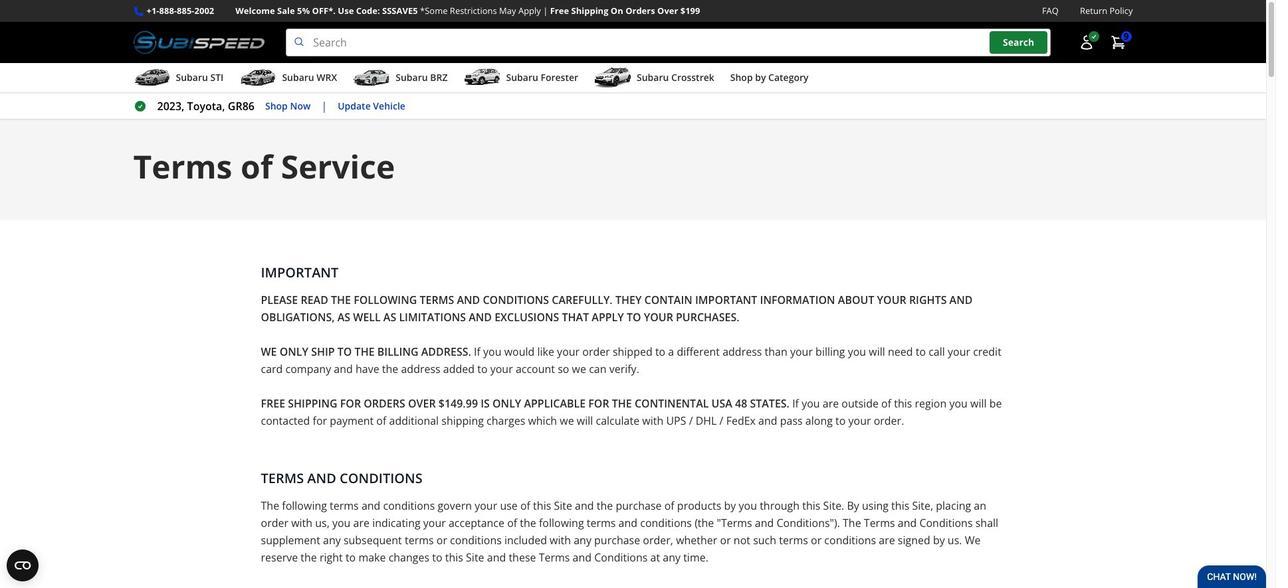 Task type: locate. For each thing, give the bounding box(es) containing it.
open widget image
[[7, 550, 39, 582]]

button image
[[1078, 35, 1094, 51]]

a subaru sti thumbnail image image
[[133, 68, 170, 88]]

a subaru forester thumbnail image image
[[464, 68, 501, 88]]



Task type: vqa. For each thing, say whether or not it's contained in the screenshot.
2 button
no



Task type: describe. For each thing, give the bounding box(es) containing it.
a subaru brz thumbnail image image
[[353, 68, 390, 88]]

search input field
[[286, 29, 1051, 57]]

a subaru crosstrek thumbnail image image
[[594, 68, 631, 88]]

a subaru wrx thumbnail image image
[[240, 68, 277, 88]]

subispeed logo image
[[133, 29, 265, 57]]



